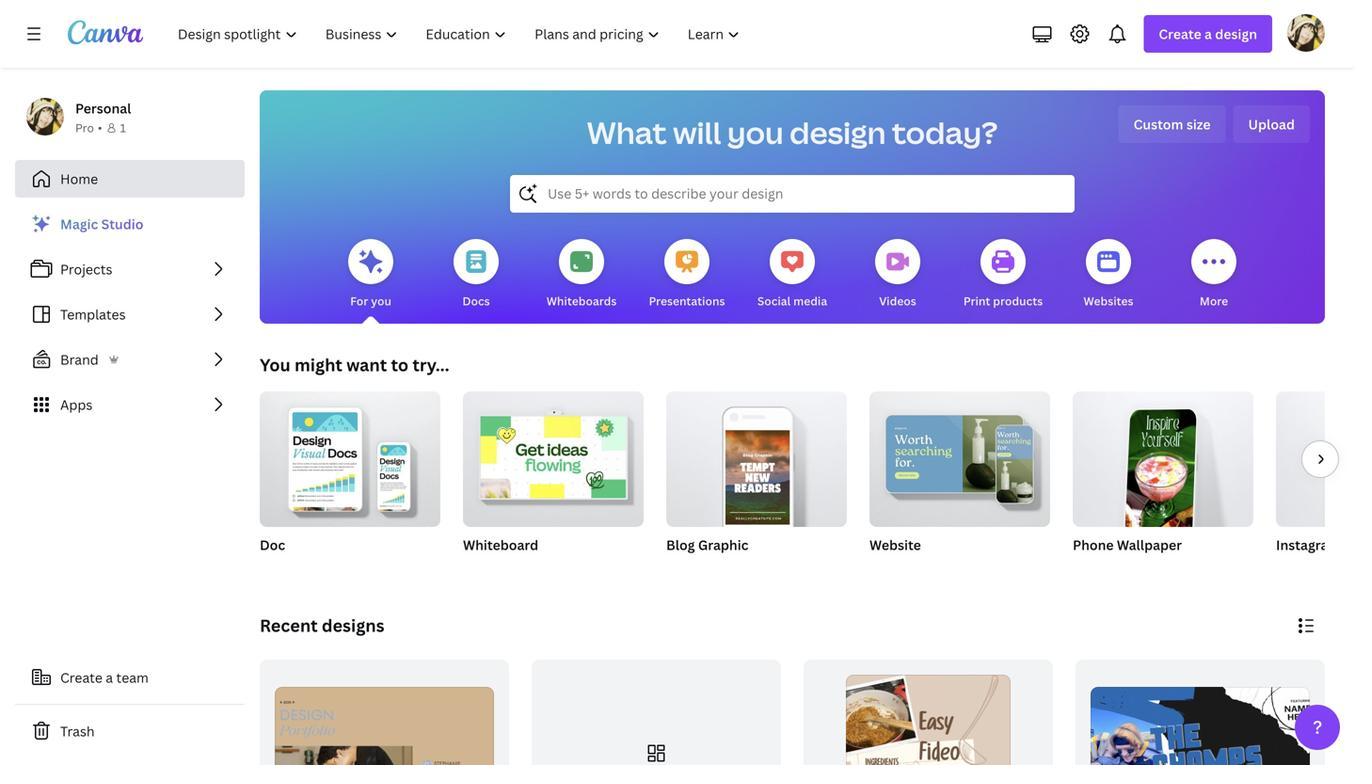 Task type: locate. For each thing, give the bounding box(es) containing it.
None search field
[[510, 175, 1075, 213]]

custom size
[[1134, 115, 1211, 133]]

1 vertical spatial you
[[371, 293, 391, 309]]

a
[[1205, 25, 1212, 43], [106, 669, 113, 687]]

create inside button
[[60, 669, 102, 687]]

docs
[[462, 293, 490, 309]]

instagram
[[1276, 536, 1340, 554]]

0 vertical spatial a
[[1205, 25, 1212, 43]]

docs button
[[454, 226, 499, 324]]

a inside button
[[106, 669, 113, 687]]

you right will
[[727, 112, 784, 153]]

1 horizontal spatial design
[[1215, 25, 1257, 43]]

1 vertical spatial a
[[106, 669, 113, 687]]

website
[[870, 536, 921, 554]]

design left stephanie aranda icon
[[1215, 25, 1257, 43]]

what
[[587, 112, 667, 153]]

0 vertical spatial create
[[1159, 25, 1201, 43]]

designs
[[322, 614, 385, 637]]

wallpaper
[[1117, 536, 1182, 554]]

whiteboards button
[[546, 226, 617, 324]]

0 horizontal spatial a
[[106, 669, 113, 687]]

print products
[[964, 293, 1043, 309]]

upload
[[1248, 115, 1295, 133]]

group for phone wallpaper
[[1073, 384, 1254, 538]]

instagram story group
[[1276, 391, 1355, 578]]

you might want to try...
[[260, 353, 449, 376]]

create a team button
[[15, 659, 245, 696]]

print products button
[[964, 226, 1043, 324]]

design
[[1215, 25, 1257, 43], [790, 112, 886, 153]]

websites
[[1084, 293, 1134, 309]]

1 vertical spatial create
[[60, 669, 102, 687]]

1 horizontal spatial you
[[727, 112, 784, 153]]

team
[[116, 669, 149, 687]]

create inside dropdown button
[[1159, 25, 1201, 43]]

design up search search box
[[790, 112, 886, 153]]

a left team
[[106, 669, 113, 687]]

1 horizontal spatial create
[[1159, 25, 1201, 43]]

0 horizontal spatial design
[[790, 112, 886, 153]]

group for instagram st
[[1276, 391, 1355, 527]]

create left team
[[60, 669, 102, 687]]

group
[[260, 384, 440, 527], [463, 384, 644, 527], [666, 384, 847, 527], [870, 384, 1050, 527], [1073, 384, 1254, 538], [1276, 391, 1355, 527]]

for
[[350, 293, 368, 309]]

phone wallpaper
[[1073, 536, 1182, 554]]

create a design
[[1159, 25, 1257, 43]]

doc
[[260, 536, 285, 554]]

templates
[[60, 305, 126, 323]]

a inside dropdown button
[[1205, 25, 1212, 43]]

websites button
[[1084, 226, 1134, 324]]

group for whiteboard
[[463, 384, 644, 527]]

want
[[346, 353, 387, 376]]

website group
[[870, 384, 1050, 578]]

list containing magic studio
[[15, 205, 245, 423]]

to
[[391, 353, 409, 376]]

magic
[[60, 215, 98, 233]]

blog
[[666, 536, 695, 554]]

apps link
[[15, 386, 245, 423]]

studio
[[101, 215, 143, 233]]

0 horizontal spatial create
[[60, 669, 102, 687]]

you right "for"
[[371, 293, 391, 309]]

custom
[[1134, 115, 1183, 133]]

graphic
[[698, 536, 749, 554]]

create up custom size dropdown button
[[1159, 25, 1201, 43]]

doc group
[[260, 384, 440, 578]]

0 horizontal spatial you
[[371, 293, 391, 309]]

for you
[[350, 293, 391, 309]]

personal
[[75, 99, 131, 117]]

list
[[15, 205, 245, 423]]

phone
[[1073, 536, 1114, 554]]

media
[[793, 293, 827, 309]]

you
[[727, 112, 784, 153], [371, 293, 391, 309]]

whiteboard group
[[463, 384, 644, 578]]

st
[[1344, 536, 1355, 554]]

social media button
[[757, 226, 827, 324]]

create
[[1159, 25, 1201, 43], [60, 669, 102, 687]]

0 vertical spatial design
[[1215, 25, 1257, 43]]

presentations
[[649, 293, 725, 309]]

trash
[[60, 722, 95, 740]]

a up the size
[[1205, 25, 1212, 43]]

1 horizontal spatial a
[[1205, 25, 1212, 43]]

Search search field
[[548, 176, 1037, 212]]



Task type: describe. For each thing, give the bounding box(es) containing it.
create for create a team
[[60, 669, 102, 687]]

brand
[[60, 351, 99, 368]]

social
[[757, 293, 791, 309]]

projects
[[60, 260, 112, 278]]

blog graphic group
[[666, 384, 847, 578]]

1
[[120, 120, 126, 136]]

you
[[260, 353, 291, 376]]

print
[[964, 293, 990, 309]]

phone wallpaper group
[[1073, 384, 1254, 578]]

videos
[[879, 293, 916, 309]]

size
[[1187, 115, 1211, 133]]

0 vertical spatial you
[[727, 112, 784, 153]]

what will you design today?
[[587, 112, 998, 153]]

stephanie aranda image
[[1287, 14, 1325, 52]]

social media
[[757, 293, 827, 309]]

•
[[98, 120, 102, 136]]

presentations button
[[649, 226, 725, 324]]

trash link
[[15, 712, 245, 750]]

will
[[673, 112, 721, 153]]

1 vertical spatial design
[[790, 112, 886, 153]]

templates link
[[15, 295, 245, 333]]

home
[[60, 170, 98, 188]]

more
[[1200, 293, 1228, 309]]

create a design button
[[1144, 15, 1272, 53]]

a for design
[[1205, 25, 1212, 43]]

instagram st
[[1276, 536, 1355, 554]]

magic studio
[[60, 215, 143, 233]]

group for website
[[870, 384, 1050, 527]]

home link
[[15, 160, 245, 198]]

brand link
[[15, 341, 245, 378]]

whiteboards
[[546, 293, 617, 309]]

upload button
[[1233, 105, 1310, 143]]

whiteboard
[[463, 536, 538, 554]]

create a team
[[60, 669, 149, 687]]

might
[[295, 353, 342, 376]]

create for create a design
[[1159, 25, 1201, 43]]

pro •
[[75, 120, 102, 136]]

try...
[[413, 353, 449, 376]]

recent designs
[[260, 614, 385, 637]]

apps
[[60, 396, 93, 414]]

recent
[[260, 614, 318, 637]]

a for team
[[106, 669, 113, 687]]

magic studio link
[[15, 205, 245, 243]]

videos button
[[875, 226, 920, 324]]

you inside button
[[371, 293, 391, 309]]

top level navigation element
[[166, 15, 756, 53]]

blog graphic
[[666, 536, 749, 554]]

products
[[993, 293, 1043, 309]]

design inside create a design dropdown button
[[1215, 25, 1257, 43]]

custom size button
[[1119, 105, 1226, 143]]

pro
[[75, 120, 94, 136]]

group for doc
[[260, 384, 440, 527]]

for you button
[[348, 226, 393, 324]]

more button
[[1191, 226, 1237, 324]]

projects link
[[15, 250, 245, 288]]

today?
[[892, 112, 998, 153]]



Task type: vqa. For each thing, say whether or not it's contained in the screenshot.
bottom A
yes



